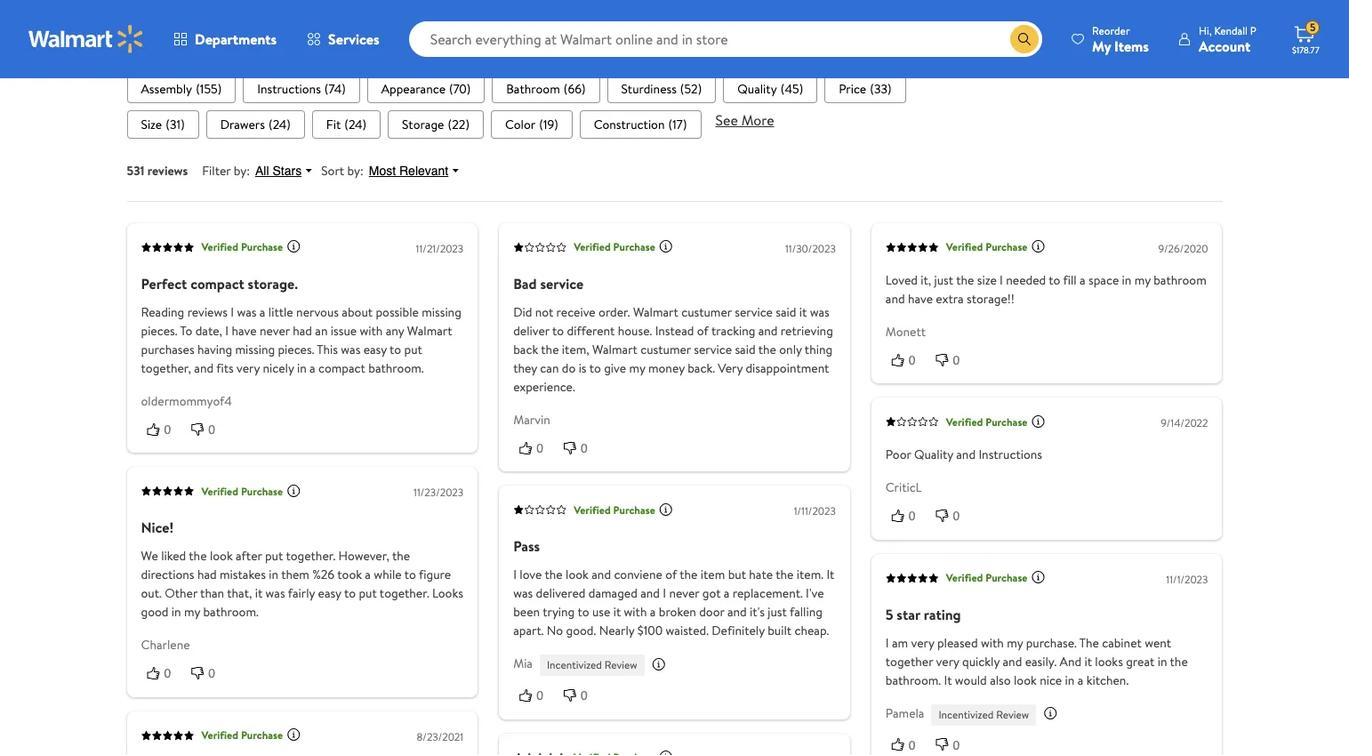Task type: describe. For each thing, give the bounding box(es) containing it.
very
[[718, 359, 743, 377]]

walmart image
[[28, 25, 144, 53]]

see more
[[716, 110, 775, 130]]

verified purchase information image for nice!
[[287, 484, 301, 498]]

size
[[978, 271, 997, 289]]

price
[[839, 80, 867, 98]]

nearly
[[599, 622, 635, 640]]

purchase for 8/23/2021
[[241, 728, 283, 743]]

very inside reading reviews i was a little nervous about possible missing pieces. to date, i have never had an issue with any walmart purchases having missing pieces. this was easy to put together, and fits very nicely in a compact bathroom.
[[237, 359, 260, 377]]

the right hate
[[776, 566, 794, 584]]

drawers
[[220, 116, 265, 133]]

loved
[[886, 271, 918, 289]]

in down other
[[172, 604, 181, 621]]

experience.
[[514, 378, 576, 396]]

sort by:
[[321, 162, 364, 180]]

all
[[255, 164, 269, 178]]

bad
[[514, 274, 537, 293]]

list item containing sturdiness
[[607, 75, 717, 103]]

the inside loved it, just the size i needed to fill a space in my bathroom and have extra storage!!
[[957, 271, 975, 289]]

color
[[505, 116, 536, 133]]

and down conviene on the left of page
[[641, 585, 660, 603]]

was inside we liked the look after put together. however, the directions had mistakes in them %26 took a while to figure out. other than that, it was fairly easy to put together. looks good in my bathroom.
[[266, 585, 285, 603]]

1 vertical spatial service
[[735, 303, 773, 321]]

did
[[514, 303, 532, 321]]

(22)
[[448, 116, 470, 133]]

11/21/2023
[[416, 241, 464, 256]]

531
[[127, 162, 145, 180]]

0 horizontal spatial said
[[735, 341, 756, 358]]

bathroom. inside i am very pleased with my purchase. the cabinet went together very quickly and easily. and it looks great in the bathroom. it would also look nice in a kitchen.
[[886, 671, 942, 689]]

to inside loved it, just the size i needed to fill a space in my bathroom and have extra storage!!
[[1049, 271, 1061, 289]]

2 vertical spatial verified purchase information image
[[659, 750, 673, 756]]

(155)
[[196, 80, 222, 98]]

see more list
[[127, 110, 1223, 139]]

and inside "did not receive order. walmart custumer service said it was deliver to different house. instead of tracking and retrieving back the item, walmart custumer service  said the only thing they can do is to give my money back. very disappointment experience."
[[759, 322, 778, 340]]

a inside we liked the look after put together. however, the directions had mistakes in them %26 took a while to figure out. other than that, it was fairly easy to put together. looks good in my bathroom.
[[365, 566, 371, 584]]

it inside i love the look and conviene of the item but hate the item. it was delivered damaged and i never got a replacement. i've been trying to use it with a broken door and it's just falling apart. no good. nearly $100 waisted. definitely built cheap.
[[614, 604, 621, 621]]

quickly
[[963, 653, 1000, 671]]

list item containing fit
[[312, 110, 381, 139]]

purchase for 11/30/2023
[[614, 240, 656, 255]]

storage!!
[[967, 290, 1015, 308]]

verified purchase information image up 'poor quality and instructions'
[[1032, 414, 1046, 429]]

other
[[165, 585, 198, 603]]

went
[[1145, 634, 1172, 652]]

i up broken
[[663, 585, 667, 603]]

it,
[[921, 271, 932, 289]]

about
[[342, 303, 373, 321]]

to right is
[[590, 359, 601, 377]]

my inside i am very pleased with my purchase. the cabinet went together very quickly and easily. and it looks great in the bathroom. it would also look nice in a kitchen.
[[1008, 634, 1024, 652]]

1 vertical spatial missing
[[235, 341, 275, 358]]

0 vertical spatial pieces.
[[141, 322, 178, 340]]

took
[[337, 566, 362, 584]]

never inside reading reviews i was a little nervous about possible missing pieces. to date, i have never had an issue with any walmart purchases having missing pieces. this was easy to put together, and fits very nicely in a compact bathroom.
[[260, 322, 290, 340]]

purchase for 9/14/2022
[[986, 414, 1028, 430]]

incentivized review information image for 5 star rating
[[1044, 707, 1058, 721]]

list item containing instructions
[[243, 75, 360, 103]]

stars
[[273, 164, 302, 178]]

a up '$100'
[[650, 604, 656, 621]]

services button
[[292, 18, 395, 61]]

liked
[[161, 547, 186, 565]]

looks
[[1096, 653, 1124, 671]]

by: for sort by:
[[347, 162, 364, 180]]

it inside "did not receive order. walmart custumer service said it was deliver to different house. instead of tracking and retrieving back the item, walmart custumer service  said the only thing they can do is to give my money back. very disappointment experience."
[[800, 303, 807, 321]]

purchase for 11/23/2023
[[241, 484, 283, 499]]

most relevant
[[369, 164, 449, 178]]

items
[[1115, 36, 1150, 56]]

purchase for 1/11/2023
[[614, 503, 656, 518]]

having
[[197, 341, 232, 358]]

purchase for 9/26/2020
[[986, 240, 1028, 255]]

filter by:
[[202, 162, 250, 180]]

delivered
[[536, 585, 586, 603]]

by: for filter by:
[[234, 162, 250, 180]]

was left the little
[[237, 303, 257, 321]]

1 horizontal spatial said
[[776, 303, 797, 321]]

to right 'while' at bottom left
[[405, 566, 416, 584]]

and inside i am very pleased with my purchase. the cabinet went together very quickly and easily. and it looks great in the bathroom. it would also look nice in a kitchen.
[[1003, 653, 1023, 671]]

review for 5 star rating
[[997, 707, 1030, 722]]

it's
[[750, 604, 765, 621]]

in down went
[[1158, 653, 1168, 671]]

looks
[[433, 585, 464, 603]]

1 vertical spatial custumer
[[641, 341, 691, 358]]

the up delivered
[[545, 566, 563, 584]]

verified purchase for 11/30/2023
[[574, 240, 656, 255]]

price (33)
[[839, 80, 892, 98]]

and
[[1060, 653, 1082, 671]]

%26
[[313, 566, 335, 584]]

have inside reading reviews i was a little nervous about possible missing pieces. to date, i have never had an issue with any walmart purchases having missing pieces. this was easy to put together, and fits very nicely in a compact bathroom.
[[232, 322, 257, 340]]

verified for 11/21/2023
[[202, 240, 239, 255]]

pamela
[[886, 704, 925, 722]]

5 for 5 star rating
[[886, 605, 894, 624]]

$100
[[638, 622, 663, 640]]

$178.77
[[1293, 44, 1320, 56]]

have inside loved it, just the size i needed to fill a space in my bathroom and have extra storage!!
[[909, 290, 933, 308]]

hi,
[[1199, 23, 1212, 38]]

put inside reading reviews i was a little nervous about possible missing pieces. to date, i have never had an issue with any walmart purchases having missing pieces. this was easy to put together, and fits very nicely in a compact bathroom.
[[404, 341, 423, 358]]

list item containing quality
[[724, 75, 818, 103]]

sturdiness (52)
[[622, 80, 702, 98]]

531 reviews
[[127, 162, 188, 180]]

charlene
[[141, 636, 190, 654]]

reorder my items
[[1093, 23, 1150, 56]]

1 vertical spatial pieces.
[[278, 341, 315, 358]]

nice
[[1040, 671, 1063, 689]]

the up 'while' at bottom left
[[392, 547, 410, 565]]

broken
[[659, 604, 697, 621]]

hate
[[750, 566, 773, 584]]

instead
[[656, 322, 695, 340]]

walmart inside reading reviews i was a little nervous about possible missing pieces. to date, i have never had an issue with any walmart purchases having missing pieces. this was easy to put together, and fits very nicely in a compact bathroom.
[[407, 322, 453, 340]]

poor quality and instructions
[[886, 446, 1043, 464]]

good
[[141, 604, 169, 621]]

to down took
[[344, 585, 356, 603]]

purchase for 11/1/2023
[[986, 571, 1028, 586]]

back
[[514, 341, 539, 358]]

incentivized for 5 star rating
[[939, 707, 994, 722]]

was inside "did not receive order. walmart custumer service said it was deliver to different house. instead of tracking and retrieving back the item, walmart custumer service  said the only thing they can do is to give my money back. very disappointment experience."
[[810, 303, 830, 321]]

my
[[1093, 36, 1112, 56]]

filter
[[202, 162, 231, 180]]

i am very pleased with my purchase. the cabinet went together very quickly and easily. and it looks great in the bathroom. it would also look nice in a kitchen.
[[886, 634, 1189, 689]]

my inside loved it, just the size i needed to fill a space in my bathroom and have extra storage!!
[[1135, 271, 1151, 289]]

5 star rating
[[886, 605, 962, 624]]

to inside i love the look and conviene of the item but hate the item. it was delivered damaged and i never got a replacement. i've been trying to use it with a broken door and it's just falling apart. no good. nearly $100 waisted. definitely built cheap.
[[578, 604, 590, 621]]

but
[[728, 566, 747, 584]]

replacement.
[[733, 585, 803, 603]]

conviene
[[614, 566, 663, 584]]

door
[[700, 604, 725, 621]]

am
[[892, 634, 909, 652]]

receive
[[557, 303, 596, 321]]

reviews for reading
[[187, 303, 228, 321]]

and inside loved it, just the size i needed to fill a space in my bathroom and have extra storage!!
[[886, 290, 906, 308]]

verified for 11/1/2023
[[947, 571, 984, 586]]

different
[[567, 322, 615, 340]]

i inside i am very pleased with my purchase. the cabinet went together very quickly and easily. and it looks great in the bathroom. it would also look nice in a kitchen.
[[886, 634, 890, 652]]

verified purchase for 11/23/2023
[[202, 484, 283, 499]]

it inside we liked the look after put together. however, the directions had mistakes in them %26 took a while to figure out. other than that, it was fairly easy to put together. looks good in my bathroom.
[[255, 585, 263, 603]]

mia
[[514, 655, 533, 673]]

definitely
[[712, 622, 765, 640]]

space
[[1089, 271, 1120, 289]]

and inside reading reviews i was a little nervous about possible missing pieces. to date, i have never had an issue with any walmart purchases having missing pieces. this was easy to put together, and fits very nicely in a compact bathroom.
[[194, 359, 214, 377]]

5 for 5 $178.77
[[1311, 20, 1317, 35]]

them
[[281, 566, 310, 584]]

little
[[269, 303, 293, 321]]

however,
[[339, 547, 390, 565]]

storage.
[[248, 274, 298, 293]]

back.
[[688, 359, 715, 377]]

falling
[[790, 604, 823, 621]]

i right date,
[[225, 322, 229, 340]]

a right got
[[724, 585, 730, 603]]

sort
[[321, 162, 345, 180]]

0 vertical spatial walmart
[[634, 303, 679, 321]]

verified purchase for 11/1/2023
[[947, 571, 1028, 586]]

2 vertical spatial put
[[359, 585, 377, 603]]

while
[[374, 566, 402, 584]]

verified for 9/26/2020
[[947, 240, 984, 255]]

most relevant button
[[364, 162, 468, 179]]

review for pass
[[605, 658, 638, 673]]

most
[[369, 164, 396, 178]]

and up 'definitely'
[[728, 604, 747, 621]]

rating
[[924, 605, 962, 624]]

mistakes
[[220, 566, 266, 584]]

quality (45)
[[738, 80, 804, 98]]

the inside i am very pleased with my purchase. the cabinet went together very quickly and easily. and it looks great in the bathroom. it would also look nice in a kitchen.
[[1171, 653, 1189, 671]]

any
[[386, 322, 404, 340]]

all stars
[[255, 164, 302, 178]]

verified purchase for 9/14/2022
[[947, 414, 1028, 430]]

just inside i love the look and conviene of the item but hate the item. it was delivered damaged and i never got a replacement. i've been trying to use it with a broken door and it's just falling apart. no good. nearly $100 waisted. definitely built cheap.
[[768, 604, 787, 621]]



Task type: locate. For each thing, give the bounding box(es) containing it.
verified purchase information image
[[287, 240, 301, 254], [659, 240, 673, 254], [1032, 240, 1046, 254], [1032, 414, 1046, 429], [287, 484, 301, 498], [1032, 570, 1046, 585]]

of inside "did not receive order. walmart custumer service said it was deliver to different house. instead of tracking and retrieving back the item, walmart custumer service  said the only thing they can do is to give my money back. very disappointment experience."
[[697, 322, 709, 340]]

2 vertical spatial walmart
[[593, 341, 638, 358]]

verified purchase information image for 5 star rating
[[1032, 570, 1046, 585]]

easy down %26
[[318, 585, 341, 603]]

0 vertical spatial of
[[697, 322, 709, 340]]

and right poor
[[957, 446, 976, 464]]

1 horizontal spatial 5
[[1311, 20, 1317, 35]]

list item up fit
[[243, 75, 360, 103]]

verified for 1/11/2023
[[574, 503, 611, 518]]

they
[[514, 359, 537, 377]]

item
[[701, 566, 726, 584]]

nervous
[[296, 303, 339, 321]]

incentivized for pass
[[547, 658, 602, 673]]

custumer
[[682, 303, 732, 321], [641, 341, 691, 358]]

5
[[1311, 20, 1317, 35], [886, 605, 894, 624]]

look inside i am very pleased with my purchase. the cabinet went together very quickly and easily. and it looks great in the bathroom. it would also look nice in a kitchen.
[[1014, 671, 1037, 689]]

easy inside we liked the look after put together. however, the directions had mistakes in them %26 took a while to figure out. other than that, it was fairly easy to put together. looks good in my bathroom.
[[318, 585, 341, 603]]

5 $178.77
[[1293, 20, 1320, 56]]

1 vertical spatial very
[[912, 634, 935, 652]]

look up delivered
[[566, 566, 589, 584]]

bathroom.
[[369, 359, 424, 377], [203, 604, 259, 621], [886, 671, 942, 689]]

good.
[[566, 622, 596, 640]]

list item containing storage
[[388, 110, 484, 139]]

oldermommyof4
[[141, 392, 232, 410]]

list item down appearance (70)
[[388, 110, 484, 139]]

purchase.
[[1027, 634, 1077, 652]]

1 horizontal spatial very
[[912, 634, 935, 652]]

0 horizontal spatial easy
[[318, 585, 341, 603]]

0 vertical spatial with
[[360, 322, 383, 340]]

put right after
[[265, 547, 283, 565]]

money
[[649, 359, 685, 377]]

Walmart Site-Wide search field
[[409, 21, 1043, 57]]

5 inside 5 $178.77
[[1311, 20, 1317, 35]]

0 vertical spatial compact
[[191, 274, 244, 293]]

2 horizontal spatial with
[[981, 634, 1005, 652]]

list item right (45)
[[825, 75, 906, 103]]

more
[[742, 110, 775, 130]]

list item containing price
[[825, 75, 906, 103]]

in inside loved it, just the size i needed to fill a space in my bathroom and have extra storage!!
[[1123, 271, 1132, 289]]

incentivized down would
[[939, 707, 994, 722]]

bathroom. down that,
[[203, 604, 259, 621]]

incentivized review information image down '$100'
[[652, 658, 666, 672]]

0 vertical spatial said
[[776, 303, 797, 321]]

retrieving
[[781, 322, 834, 340]]

1 horizontal spatial of
[[697, 322, 709, 340]]

it inside i am very pleased with my purchase. the cabinet went together very quickly and easily. and it looks great in the bathroom. it would also look nice in a kitchen.
[[945, 671, 953, 689]]

in down and
[[1066, 671, 1075, 689]]

never down the little
[[260, 322, 290, 340]]

0 horizontal spatial service
[[541, 274, 584, 293]]

and
[[886, 290, 906, 308], [759, 322, 778, 340], [194, 359, 214, 377], [957, 446, 976, 464], [592, 566, 611, 584], [641, 585, 660, 603], [728, 604, 747, 621], [1003, 653, 1023, 671]]

0 vertical spatial incentivized review
[[547, 658, 638, 673]]

incentivized review information image
[[652, 658, 666, 672], [1044, 707, 1058, 721]]

reviews right 531 at the top left of the page
[[148, 162, 188, 180]]

i down the 'perfect compact storage.' at the top
[[231, 303, 234, 321]]

list item containing color
[[491, 110, 573, 139]]

mentions
[[187, 36, 245, 56]]

1 vertical spatial reviews
[[187, 303, 228, 321]]

bad service
[[514, 274, 584, 293]]

never
[[260, 322, 290, 340], [670, 585, 700, 603]]

cabinet
[[1103, 634, 1142, 652]]

fit
[[326, 116, 341, 133]]

the right liked
[[189, 547, 207, 565]]

list item up all
[[206, 110, 305, 139]]

verified purchase information image
[[659, 502, 673, 517], [287, 728, 301, 742], [659, 750, 673, 756]]

with inside reading reviews i was a little nervous about possible missing pieces. to date, i have never had an issue with any walmart purchases having missing pieces. this was easy to put together, and fits very nicely in a compact bathroom.
[[360, 322, 383, 340]]

look for pass
[[566, 566, 589, 584]]

my down other
[[184, 604, 200, 621]]

easy inside reading reviews i was a little nervous about possible missing pieces. to date, i have never had an issue with any walmart purchases having missing pieces. this was easy to put together, and fits very nicely in a compact bathroom.
[[364, 341, 387, 358]]

incentivized review for pass
[[547, 658, 638, 673]]

with inside i love the look and conviene of the item but hate the item. it was delivered damaged and i never got a replacement. i've been trying to use it with a broken door and it's just falling apart. no good. nearly $100 waisted. definitely built cheap.
[[624, 604, 647, 621]]

a right took
[[365, 566, 371, 584]]

together. down 'while' at bottom left
[[380, 585, 430, 603]]

account
[[1199, 36, 1251, 56]]

0 horizontal spatial bathroom.
[[203, 604, 259, 621]]

and down loved
[[886, 290, 906, 308]]

compact
[[191, 274, 244, 293], [319, 359, 366, 377]]

(19)
[[539, 116, 559, 133]]

1 vertical spatial together.
[[380, 585, 430, 603]]

together. up %26
[[286, 547, 336, 565]]

0 vertical spatial it
[[827, 566, 835, 584]]

1 vertical spatial look
[[566, 566, 589, 584]]

assembly
[[141, 80, 192, 98]]

loved it, just the size i needed to fill a space in my bathroom and have extra storage!!
[[886, 271, 1207, 308]]

bathroom. down together
[[886, 671, 942, 689]]

0 vertical spatial missing
[[422, 303, 462, 321]]

reorder
[[1093, 23, 1131, 38]]

verified purchase information image up needed
[[1032, 240, 1046, 254]]

verified purchase for 1/11/2023
[[574, 503, 656, 518]]

list item containing size
[[127, 110, 199, 139]]

very
[[237, 359, 260, 377], [912, 634, 935, 652], [937, 653, 960, 671]]

1 horizontal spatial quality
[[915, 446, 954, 464]]

had inside reading reviews i was a little nervous about possible missing pieces. to date, i have never had an issue with any walmart purchases having missing pieces. this was easy to put together, and fits very nicely in a compact bathroom.
[[293, 322, 312, 340]]

incentivized review for 5 star rating
[[939, 707, 1030, 722]]

the left size
[[957, 271, 975, 289]]

1 horizontal spatial had
[[293, 322, 312, 340]]

kendall
[[1215, 23, 1248, 38]]

my inside "did not receive order. walmart custumer service said it was deliver to different house. instead of tracking and retrieving back the item, walmart custumer service  said the only thing they can do is to give my money back. very disappointment experience."
[[630, 359, 646, 377]]

2 (24) from the left
[[345, 116, 367, 133]]

my inside we liked the look after put together. however, the directions had mistakes in them %26 took a while to figure out. other than that, it was fairly easy to put together. looks good in my bathroom.
[[184, 604, 200, 621]]

put down took
[[359, 585, 377, 603]]

5 up $178.77
[[1311, 20, 1317, 35]]

verified purchase information image for 8/23/2021
[[287, 728, 301, 742]]

a inside i am very pleased with my purchase. the cabinet went together very quickly and easily. and it looks great in the bathroom. it would also look nice in a kitchen.
[[1078, 671, 1084, 689]]

hi, kendall p account
[[1199, 23, 1257, 56]]

pieces. down reading in the left top of the page
[[141, 322, 178, 340]]

verified purchase information image up instead
[[659, 240, 673, 254]]

to left use
[[578, 604, 590, 621]]

(31)
[[166, 116, 185, 133]]

the up can
[[541, 341, 559, 358]]

service
[[541, 274, 584, 293], [735, 303, 773, 321], [694, 341, 732, 358]]

quality
[[738, 80, 777, 98], [915, 446, 954, 464]]

look inside we liked the look after put together. however, the directions had mistakes in them %26 took a while to figure out. other than that, it was fairly easy to put together. looks good in my bathroom.
[[210, 547, 233, 565]]

it right and
[[1085, 653, 1093, 671]]

0 vertical spatial reviews
[[148, 162, 188, 180]]

(24)
[[269, 116, 291, 133], [345, 116, 367, 133]]

and right the tracking
[[759, 322, 778, 340]]

size (31)
[[141, 116, 185, 133]]

give
[[604, 359, 627, 377]]

with up '$100'
[[624, 604, 647, 621]]

of right conviene on the left of page
[[666, 566, 677, 584]]

assembly (155)
[[141, 80, 222, 98]]

thing
[[805, 341, 833, 358]]

a inside loved it, just the size i needed to fill a space in my bathroom and have extra storage!!
[[1080, 271, 1086, 289]]

to inside reading reviews i was a little nervous about possible missing pieces. to date, i have never had an issue with any walmart purchases having missing pieces. this was easy to put together, and fits very nicely in a compact bathroom.
[[390, 341, 401, 358]]

0 horizontal spatial 5
[[886, 605, 894, 624]]

verified purchase
[[202, 240, 283, 255], [574, 240, 656, 255], [947, 240, 1028, 255], [947, 414, 1028, 430], [202, 484, 283, 499], [574, 503, 656, 518], [947, 571, 1028, 586], [202, 728, 283, 743]]

verified purchase information image for 1/11/2023
[[659, 502, 673, 517]]

0 vertical spatial never
[[260, 322, 290, 340]]

verified purchase information image up purchase.
[[1032, 570, 1046, 585]]

quality up more
[[738, 80, 777, 98]]

to down not
[[553, 322, 564, 340]]

1 horizontal spatial incentivized review information image
[[1044, 707, 1058, 721]]

0 vertical spatial incentivized
[[547, 658, 602, 673]]

0 vertical spatial have
[[909, 290, 933, 308]]

relevant
[[400, 164, 449, 178]]

1 vertical spatial never
[[670, 585, 700, 603]]

0 vertical spatial easy
[[364, 341, 387, 358]]

0 horizontal spatial very
[[237, 359, 260, 377]]

the down went
[[1171, 653, 1189, 671]]

walmart
[[634, 303, 679, 321], [407, 322, 453, 340], [593, 341, 638, 358]]

it left would
[[945, 671, 953, 689]]

list
[[127, 75, 1223, 103]]

purchase for 11/21/2023
[[241, 240, 283, 255]]

2 by: from the left
[[347, 162, 364, 180]]

waisted.
[[666, 622, 709, 640]]

compact inside reading reviews i was a little nervous about possible missing pieces. to date, i have never had an issue with any walmart purchases having missing pieces. this was easy to put together, and fits very nicely in a compact bathroom.
[[319, 359, 366, 377]]

it right item.
[[827, 566, 835, 584]]

1 vertical spatial incentivized review
[[939, 707, 1030, 722]]

1 vertical spatial have
[[232, 322, 257, 340]]

the
[[1080, 634, 1100, 652]]

list item down bathroom
[[491, 110, 573, 139]]

2 vertical spatial very
[[937, 653, 960, 671]]

it right that,
[[255, 585, 263, 603]]

0 horizontal spatial together.
[[286, 547, 336, 565]]

with down the about
[[360, 322, 383, 340]]

verified for 8/23/2021
[[202, 728, 239, 743]]

service up back.
[[694, 341, 732, 358]]

1 vertical spatial had
[[197, 566, 217, 584]]

1 horizontal spatial have
[[909, 290, 933, 308]]

just right it,
[[935, 271, 954, 289]]

reviews
[[148, 162, 188, 180], [187, 303, 228, 321]]

0 vertical spatial incentivized review information image
[[652, 658, 666, 672]]

very right am
[[912, 634, 935, 652]]

departments button
[[158, 18, 292, 61]]

(24) for fit (24)
[[345, 116, 367, 133]]

0 horizontal spatial incentivized review
[[547, 658, 638, 673]]

2 horizontal spatial service
[[735, 303, 773, 321]]

0 horizontal spatial compact
[[191, 274, 244, 293]]

in right nicely on the left top of the page
[[297, 359, 307, 377]]

missing right the possible
[[422, 303, 462, 321]]

(74)
[[325, 80, 346, 98]]

have
[[909, 290, 933, 308], [232, 322, 257, 340]]

just inside loved it, just the size i needed to fill a space in my bathroom and have extra storage!!
[[935, 271, 954, 289]]

0 horizontal spatial incentivized
[[547, 658, 602, 673]]

incentivized review information image for pass
[[652, 658, 666, 672]]

reviews for 531
[[148, 162, 188, 180]]

the left item
[[680, 566, 698, 584]]

poor
[[886, 446, 912, 464]]

reviews inside reading reviews i was a little nervous about possible missing pieces. to date, i have never had an issue with any walmart purchases having missing pieces. this was easy to put together, and fits very nicely in a compact bathroom.
[[187, 303, 228, 321]]

0 vertical spatial review
[[605, 658, 638, 673]]

(24) right drawers
[[269, 116, 291, 133]]

incentivized review information image down the nice
[[1044, 707, 1058, 721]]

quality right poor
[[915, 446, 954, 464]]

list item containing drawers
[[206, 110, 305, 139]]

incentivized review down good.
[[547, 658, 638, 673]]

that,
[[227, 585, 252, 603]]

i left am
[[886, 634, 890, 652]]

review down nearly
[[605, 658, 638, 673]]

1 vertical spatial review
[[997, 707, 1030, 722]]

verified purchase for 11/21/2023
[[202, 240, 283, 255]]

in left 'them'
[[269, 566, 279, 584]]

great
[[1127, 653, 1155, 671]]

sturdiness
[[622, 80, 677, 98]]

0 horizontal spatial incentivized review information image
[[652, 658, 666, 672]]

order.
[[599, 303, 631, 321]]

a down and
[[1078, 671, 1084, 689]]

my right give
[[630, 359, 646, 377]]

have up having
[[232, 322, 257, 340]]

1 horizontal spatial service
[[694, 341, 732, 358]]

was down issue
[[341, 341, 361, 358]]

bathroom
[[506, 80, 560, 98]]

1 vertical spatial compact
[[319, 359, 366, 377]]

1 by: from the left
[[234, 162, 250, 180]]

list item up storage
[[367, 75, 485, 103]]

1 vertical spatial incentivized review information image
[[1044, 707, 1058, 721]]

use
[[593, 604, 611, 621]]

1 horizontal spatial together.
[[380, 585, 430, 603]]

list item down "assembly"
[[127, 110, 199, 139]]

0 horizontal spatial had
[[197, 566, 217, 584]]

0 horizontal spatial have
[[232, 322, 257, 340]]

0 horizontal spatial (24)
[[269, 116, 291, 133]]

look down easily.
[[1014, 671, 1037, 689]]

1 vertical spatial with
[[624, 604, 647, 621]]

2 vertical spatial bathroom.
[[886, 671, 942, 689]]

said down the tracking
[[735, 341, 756, 358]]

0 horizontal spatial instructions
[[257, 80, 321, 98]]

1 vertical spatial easy
[[318, 585, 341, 603]]

1 horizontal spatial missing
[[422, 303, 462, 321]]

bathroom. inside reading reviews i was a little nervous about possible missing pieces. to date, i have never had an issue with any walmart purchases having missing pieces. this was easy to put together, and fits very nicely in a compact bathroom.
[[369, 359, 424, 377]]

walmart up give
[[593, 341, 638, 358]]

0 vertical spatial quality
[[738, 80, 777, 98]]

purchases
[[141, 341, 194, 358]]

1 vertical spatial incentivized
[[939, 707, 994, 722]]

0 horizontal spatial quality
[[738, 80, 777, 98]]

with inside i am very pleased with my purchase. the cabinet went together very quickly and easily. and it looks great in the bathroom. it would also look nice in a kitchen.
[[981, 634, 1005, 652]]

put down the possible
[[404, 341, 423, 358]]

0 vertical spatial put
[[404, 341, 423, 358]]

reviews up date,
[[187, 303, 228, 321]]

0 vertical spatial had
[[293, 322, 312, 340]]

custumer up money
[[641, 341, 691, 358]]

0 horizontal spatial review
[[605, 658, 638, 673]]

0 vertical spatial very
[[237, 359, 260, 377]]

had left the an
[[293, 322, 312, 340]]

1 vertical spatial put
[[265, 547, 283, 565]]

2 vertical spatial service
[[694, 341, 732, 358]]

1 vertical spatial verified purchase information image
[[287, 728, 301, 742]]

(70)
[[449, 80, 471, 98]]

0 vertical spatial together.
[[286, 547, 336, 565]]

bathroom. inside we liked the look after put together. however, the directions had mistakes in them %26 took a while to figure out. other than that, it was fairly easy to put together. looks good in my bathroom.
[[203, 604, 259, 621]]

0 horizontal spatial pieces.
[[141, 322, 178, 340]]

instructions (74)
[[257, 80, 346, 98]]

0 vertical spatial look
[[210, 547, 233, 565]]

said up retrieving
[[776, 303, 797, 321]]

the left only on the right of page
[[759, 341, 777, 358]]

1 vertical spatial just
[[768, 604, 787, 621]]

reading reviews i was a little nervous about possible missing pieces. to date, i have never had an issue with any walmart purchases having missing pieces. this was easy to put together, and fits very nicely in a compact bathroom.
[[141, 303, 462, 377]]

1 horizontal spatial bathroom.
[[369, 359, 424, 377]]

2 vertical spatial with
[[981, 634, 1005, 652]]

0 horizontal spatial missing
[[235, 341, 275, 358]]

in inside reading reviews i was a little nervous about possible missing pieces. to date, i have never had an issue with any walmart purchases having missing pieces. this was easy to put together, and fits very nicely in a compact bathroom.
[[297, 359, 307, 377]]

list item up (31)
[[127, 75, 236, 103]]

of inside i love the look and conviene of the item but hate the item. it was delivered damaged and i never got a replacement. i've been trying to use it with a broken door and it's just falling apart. no good. nearly $100 waisted. definitely built cheap.
[[666, 566, 677, 584]]

it inside i love the look and conviene of the item but hate the item. it was delivered damaged and i never got a replacement. i've been trying to use it with a broken door and it's just falling apart. no good. nearly $100 waisted. definitely built cheap.
[[827, 566, 835, 584]]

i right size
[[1000, 271, 1004, 289]]

just up built
[[768, 604, 787, 621]]

0 horizontal spatial by:
[[234, 162, 250, 180]]

a left the little
[[260, 303, 266, 321]]

(17)
[[669, 116, 687, 133]]

0 vertical spatial just
[[935, 271, 954, 289]]

verified for 9/14/2022
[[947, 414, 984, 430]]

it up retrieving
[[800, 303, 807, 321]]

verified purchase information image for bad service
[[659, 240, 673, 254]]

quality inside list item
[[738, 80, 777, 98]]

very down "pleased"
[[937, 653, 960, 671]]

trying
[[543, 604, 575, 621]]

missing
[[422, 303, 462, 321], [235, 341, 275, 358]]

1 horizontal spatial just
[[935, 271, 954, 289]]

needed
[[1007, 271, 1047, 289]]

service up receive
[[541, 274, 584, 293]]

0 horizontal spatial just
[[768, 604, 787, 621]]

list item containing appearance
[[367, 75, 485, 103]]

incentivized down good.
[[547, 658, 602, 673]]

list item containing bathroom
[[492, 75, 600, 103]]

list containing assembly
[[127, 75, 1223, 103]]

can
[[540, 359, 559, 377]]

1 vertical spatial walmart
[[407, 322, 453, 340]]

(24) for drawers (24)
[[269, 116, 291, 133]]

to left fill at the top right
[[1049, 271, 1061, 289]]

of right instead
[[697, 322, 709, 340]]

5 left star on the bottom
[[886, 605, 894, 624]]

list item containing construction
[[580, 110, 702, 139]]

look inside i love the look and conviene of the item but hate the item. it was delivered damaged and i never got a replacement. i've been trying to use it with a broken door and it's just falling apart. no good. nearly $100 waisted. definitely built cheap.
[[566, 566, 589, 584]]

and up damaged
[[592, 566, 611, 584]]

fill
[[1064, 271, 1077, 289]]

never up broken
[[670, 585, 700, 603]]

verified for 11/30/2023
[[574, 240, 611, 255]]

damaged
[[589, 585, 638, 603]]

list item containing assembly
[[127, 75, 236, 103]]

compact up date,
[[191, 274, 244, 293]]

11/30/2023
[[786, 241, 836, 256]]

2 vertical spatial look
[[1014, 671, 1037, 689]]

1 horizontal spatial by:
[[347, 162, 364, 180]]

got
[[703, 585, 721, 603]]

apart.
[[514, 622, 544, 640]]

1 horizontal spatial it
[[945, 671, 953, 689]]

2 horizontal spatial put
[[404, 341, 423, 358]]

issue
[[331, 322, 357, 340]]

had
[[293, 322, 312, 340], [197, 566, 217, 584]]

my left bathroom
[[1135, 271, 1151, 289]]

1 horizontal spatial look
[[566, 566, 589, 584]]

1 horizontal spatial compact
[[319, 359, 366, 377]]

0 vertical spatial custumer
[[682, 303, 732, 321]]

review down also on the right
[[997, 707, 1030, 722]]

1 horizontal spatial easy
[[364, 341, 387, 358]]

1 vertical spatial 5
[[886, 605, 894, 624]]

9/26/2020
[[1159, 241, 1209, 256]]

0 horizontal spatial never
[[260, 322, 290, 340]]

it inside i am very pleased with my purchase. the cabinet went together very quickly and easily. and it looks great in the bathroom. it would also look nice in a kitchen.
[[1085, 653, 1093, 671]]

said
[[776, 303, 797, 321], [735, 341, 756, 358]]

criticl
[[886, 479, 922, 497]]

Search search field
[[409, 21, 1043, 57]]

figure
[[419, 566, 451, 584]]

(52)
[[681, 80, 702, 98]]

together
[[886, 653, 934, 671]]

0 vertical spatial instructions
[[257, 80, 321, 98]]

was inside i love the look and conviene of the item but hate the item. it was delivered damaged and i never got a replacement. i've been trying to use it with a broken door and it's just falling apart. no good. nearly $100 waisted. definitely built cheap.
[[514, 585, 533, 603]]

an
[[315, 322, 328, 340]]

verified purchase for 8/23/2021
[[202, 728, 283, 743]]

the
[[957, 271, 975, 289], [541, 341, 559, 358], [759, 341, 777, 358], [189, 547, 207, 565], [392, 547, 410, 565], [545, 566, 563, 584], [680, 566, 698, 584], [776, 566, 794, 584], [1171, 653, 1189, 671]]

verified purchase information image for perfect compact storage.
[[287, 240, 301, 254]]

never inside i love the look and conviene of the item but hate the item. it was delivered damaged and i never got a replacement. i've been trying to use it with a broken door and it's just falling apart. no good. nearly $100 waisted. definitely built cheap.
[[670, 585, 700, 603]]

list item down sturdiness
[[580, 110, 702, 139]]

possible
[[376, 303, 419, 321]]

missing up nicely on the left top of the page
[[235, 341, 275, 358]]

item,
[[562, 341, 590, 358]]

verified purchase for 9/26/2020
[[947, 240, 1028, 255]]

had up than
[[197, 566, 217, 584]]

a right nicely on the left top of the page
[[310, 359, 316, 377]]

search icon image
[[1018, 32, 1032, 46]]

1 horizontal spatial put
[[359, 585, 377, 603]]

i inside loved it, just the size i needed to fill a space in my bathroom and have extra storage!!
[[1000, 271, 1004, 289]]

list item
[[127, 75, 236, 103], [243, 75, 360, 103], [367, 75, 485, 103], [492, 75, 600, 103], [607, 75, 717, 103], [724, 75, 818, 103], [825, 75, 906, 103], [127, 110, 199, 139], [206, 110, 305, 139], [312, 110, 381, 139], [388, 110, 484, 139], [491, 110, 573, 139], [580, 110, 702, 139]]

look for nice!
[[210, 547, 233, 565]]

verified for 11/23/2023
[[202, 484, 239, 499]]

instructions inside list item
[[257, 80, 321, 98]]

i left love
[[514, 566, 517, 584]]

had inside we liked the look after put together. however, the directions had mistakes in them %26 took a while to figure out. other than that, it was fairly easy to put together. looks good in my bathroom.
[[197, 566, 217, 584]]

1 vertical spatial quality
[[915, 446, 954, 464]]

0 vertical spatial bathroom.
[[369, 359, 424, 377]]

item.
[[797, 566, 824, 584]]

put
[[404, 341, 423, 358], [265, 547, 283, 565], [359, 585, 377, 603]]

bathroom. down the any
[[369, 359, 424, 377]]

1 horizontal spatial (24)
[[345, 116, 367, 133]]

storage (22)
[[402, 116, 470, 133]]

1 (24) from the left
[[269, 116, 291, 133]]

by: left all
[[234, 162, 250, 180]]

1 vertical spatial instructions
[[979, 446, 1043, 464]]

love
[[520, 566, 542, 584]]

0 horizontal spatial with
[[360, 322, 383, 340]]

appearance (70)
[[381, 80, 471, 98]]

fairly
[[288, 585, 315, 603]]

not
[[535, 303, 554, 321]]

with up quickly
[[981, 634, 1005, 652]]

2 horizontal spatial bathroom.
[[886, 671, 942, 689]]



Task type: vqa. For each thing, say whether or not it's contained in the screenshot.
incentivized review information 'image'
yes



